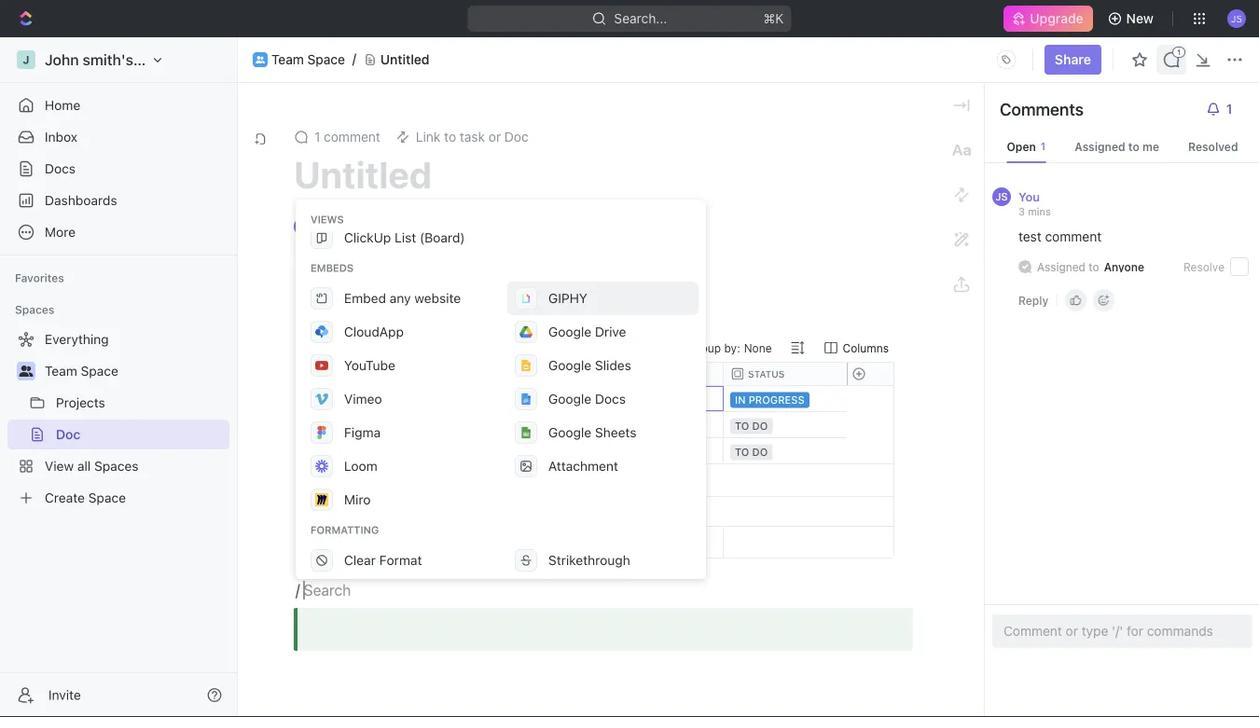 Task type: vqa. For each thing, say whether or not it's contained in the screenshot.
Team Space inside the Sidebar NAVIGATION
yes



Task type: locate. For each thing, give the bounding box(es) containing it.
home link
[[7, 91, 230, 120]]

2 vertical spatial team
[[45, 363, 77, 379]]

2 cell from the top
[[537, 439, 724, 464]]

new right upgrade at the top of page
[[1127, 11, 1154, 26]]

1 vertical spatial 3
[[329, 445, 335, 457]]

google down john smith
[[549, 425, 592, 440]]

1 to do from the top
[[735, 420, 768, 432]]

0 vertical spatial space
[[308, 52, 345, 67]]

comments
[[1000, 99, 1084, 119]]

2 inside team space / projects / project 2 table
[[486, 293, 493, 306]]

1 down # on the left
[[330, 393, 335, 405]]

2 horizontal spatial 2
[[486, 293, 493, 306]]

google for google sheets
[[549, 425, 592, 440]]

0 horizontal spatial 1
[[314, 129, 320, 145]]

open
[[1007, 140, 1036, 153]]

1
[[314, 129, 320, 145], [386, 392, 392, 406], [330, 393, 335, 405]]

3 inside 'row group'
[[329, 445, 335, 457]]

team space link inside sidebar navigation
[[45, 356, 226, 386]]

0 vertical spatial team space link
[[272, 52, 345, 68]]

list down clickup list (table)
[[395, 230, 416, 245]]

1 inside 1 2 3
[[330, 393, 335, 405]]

(board)
[[420, 230, 465, 245]]

you
[[1019, 189, 1040, 203]]

team space right user group icon
[[45, 363, 118, 379]]

2 right project
[[486, 293, 493, 306]]

team right user group icon
[[45, 363, 77, 379]]

2 do from the top
[[752, 446, 768, 459]]

list up updated:
[[395, 196, 416, 212]]

/
[[382, 293, 385, 306], [437, 293, 440, 306], [296, 582, 300, 599]]

0 vertical spatial do
[[752, 420, 768, 432]]

favorites
[[15, 272, 64, 285]]

do for cell associated with press space to select this row. row containing task 2
[[752, 420, 768, 432]]

1 vertical spatial space
[[345, 293, 378, 306]]

2 right figma
[[386, 418, 394, 432]]

1 horizontal spatial 1
[[330, 393, 335, 405]]

vimeo
[[344, 391, 382, 407]]

untitled
[[381, 52, 430, 67], [294, 153, 432, 196]]

to do cell
[[724, 412, 911, 438], [724, 439, 911, 464]]

row
[[351, 363, 1260, 385]]

task
[[357, 392, 383, 406], [357, 418, 383, 432], [362, 474, 385, 486]]

1 horizontal spatial docs
[[595, 391, 626, 407]]

today
[[447, 219, 484, 234]]

2 horizontal spatial 1
[[386, 392, 392, 406]]

cell for press space to select this row. row containing to do
[[537, 439, 724, 464]]

upgrade
[[1030, 11, 1084, 26]]

resolve
[[1184, 260, 1225, 273]]

0 horizontal spatial team
[[45, 363, 77, 379]]

1 up the views
[[314, 129, 320, 145]]

0 horizontal spatial team space
[[45, 363, 118, 379]]

figma
[[344, 425, 381, 440]]

grid containing task 1
[[313, 363, 1260, 559]]

0 vertical spatial team space
[[272, 52, 345, 67]]

team right user group image
[[272, 52, 304, 67]]

clickup up embeds
[[344, 230, 391, 245]]

1 vertical spatial assigned
[[1038, 260, 1086, 273]]

updated:
[[387, 219, 443, 234]]

3 google from the top
[[549, 391, 592, 407]]

2 left figma
[[329, 419, 335, 431]]

search
[[332, 341, 369, 355]]

comment
[[324, 129, 380, 145], [1045, 229, 1102, 244]]

resolved
[[1189, 140, 1239, 153]]

team
[[272, 52, 304, 67], [313, 293, 342, 306], [45, 363, 77, 379]]

google down google slides
[[549, 391, 592, 407]]

2 inside 1 2 3
[[329, 419, 335, 431]]

clickup up last in the top left of the page
[[344, 196, 391, 212]]

space for team space link in the sidebar navigation
[[81, 363, 118, 379]]

new
[[1127, 11, 1154, 26], [338, 474, 360, 486]]

google slides
[[549, 358, 632, 373]]

2
[[486, 293, 493, 306], [386, 418, 394, 432], [329, 419, 335, 431]]

space inside sidebar navigation
[[81, 363, 118, 379]]

team space for team space link in the sidebar navigation
[[45, 363, 118, 379]]

list for (board)
[[395, 230, 416, 245]]

team space right user group image
[[272, 52, 345, 67]]

0 vertical spatial to do
[[735, 420, 768, 432]]

cell for press space to select this row. row containing task 2
[[537, 412, 724, 438]]

search tasks...
[[332, 341, 410, 355]]

clickup
[[344, 196, 391, 212], [549, 196, 596, 212], [344, 230, 391, 245]]

1 vertical spatial team space
[[45, 363, 118, 379]]

1 horizontal spatial comment
[[1045, 229, 1102, 244]]

team space / projects / project 2 table
[[313, 293, 493, 331]]

slides
[[595, 358, 632, 373]]

pm
[[536, 219, 555, 234]]

0 horizontal spatial new
[[338, 474, 360, 486]]

embeds
[[311, 262, 354, 274]]

to do cell for cell associated with press space to select this row. row containing task 2
[[724, 412, 911, 438]]

0 horizontal spatial docs
[[45, 161, 76, 176]]

comment up clickup list (table)
[[324, 129, 380, 145]]

team up table at the left top of the page
[[313, 293, 342, 306]]

press space to select this row. row containing to do
[[351, 439, 1260, 465]]

comment for 1 comment
[[324, 129, 380, 145]]

progress
[[749, 394, 805, 406]]

0 horizontal spatial 2
[[329, 419, 335, 431]]

4 google from the top
[[549, 425, 592, 440]]

0 horizontal spatial team space link
[[45, 356, 226, 386]]

1 vertical spatial do
[[752, 446, 768, 459]]

team space inside sidebar navigation
[[45, 363, 118, 379]]

any
[[390, 291, 411, 306]]

press space to select this row. row containing 1
[[313, 386, 351, 412]]

1 vertical spatial team space link
[[45, 356, 226, 386]]

clickup up pm at the left
[[549, 196, 596, 212]]

2 to do cell from the top
[[724, 439, 911, 464]]

space inside team space / projects / project 2 table
[[345, 293, 378, 306]]

do
[[752, 420, 768, 432], [752, 446, 768, 459]]

task up miro
[[362, 474, 385, 486]]

to do
[[735, 420, 768, 432], [735, 446, 768, 459]]

(list)
[[624, 196, 656, 212]]

docs down inbox
[[45, 161, 76, 176]]

0 vertical spatial new
[[1127, 11, 1154, 26]]

1 horizontal spatial team space
[[272, 52, 345, 67]]

team space for team space link for user group image
[[272, 52, 345, 67]]

0 vertical spatial assigned
[[1075, 140, 1126, 153]]

2 vertical spatial space
[[81, 363, 118, 379]]

last updated: today at 4:34 pm
[[358, 219, 555, 234]]

1 vertical spatial task
[[357, 418, 383, 432]]

google drive
[[549, 324, 627, 340]]

john smith
[[544, 392, 602, 406]]

in progress cell
[[724, 386, 911, 411]]

test
[[1019, 229, 1042, 244]]

space right user group image
[[308, 52, 345, 67]]

space
[[308, 52, 345, 67], [345, 293, 378, 306], [81, 363, 118, 379]]

user group image
[[256, 56, 265, 63]]

2 horizontal spatial team
[[313, 293, 342, 306]]

1 comment
[[314, 129, 380, 145]]

1 cell from the top
[[537, 412, 724, 438]]

cell
[[537, 412, 724, 438], [537, 439, 724, 464]]

list left (list)
[[599, 196, 621, 212]]

1 horizontal spatial 2
[[386, 418, 394, 432]]

clickup list (table)
[[344, 196, 462, 212]]

1 inside press space to select this row. row
[[386, 392, 392, 406]]

at
[[488, 219, 500, 234]]

drive
[[595, 324, 627, 340]]

0 horizontal spatial comment
[[324, 129, 380, 145]]

tasks...
[[372, 341, 410, 355]]

1 vertical spatial cell
[[537, 439, 724, 464]]

1 do from the top
[[752, 420, 768, 432]]

google
[[549, 324, 592, 340], [549, 358, 592, 373], [549, 391, 592, 407], [549, 425, 592, 440]]

google up john smith
[[549, 358, 592, 373]]

comment up assigned to
[[1045, 229, 1102, 244]]

space for team space link for user group image
[[308, 52, 345, 67]]

clickup list (board)
[[344, 230, 465, 245]]

press space to select this row. row
[[313, 386, 351, 412], [351, 386, 1260, 412], [313, 412, 351, 439], [351, 412, 1260, 439], [313, 439, 351, 465], [351, 439, 1260, 465], [351, 527, 1260, 559]]

1 to do cell from the top
[[724, 412, 911, 438]]

to
[[1129, 140, 1140, 153], [1089, 260, 1100, 273], [735, 420, 750, 432], [735, 446, 750, 459]]

task up task 2
[[357, 392, 383, 406]]

0 vertical spatial comment
[[324, 129, 380, 145]]

sheets
[[595, 425, 637, 440]]

assigned left me
[[1075, 140, 1126, 153]]

1 vertical spatial comment
[[1045, 229, 1102, 244]]

3
[[1019, 205, 1025, 217], [329, 445, 335, 457]]

row inside grid
[[351, 363, 1260, 385]]

press space to select this row. row containing 2
[[313, 412, 351, 439]]

assigned for assigned to me
[[1075, 140, 1126, 153]]

invite
[[49, 688, 81, 703]]

docs down slides
[[595, 391, 626, 407]]

0 vertical spatial untitled
[[381, 52, 430, 67]]

project
[[444, 293, 483, 306]]

1 vertical spatial new
[[338, 474, 360, 486]]

projects
[[389, 293, 433, 306]]

row group
[[313, 386, 351, 497], [351, 386, 1260, 526], [847, 386, 894, 497], [847, 527, 894, 558]]

0 vertical spatial cell
[[537, 412, 724, 438]]

docs
[[45, 161, 76, 176], [595, 391, 626, 407]]

new inside new button
[[1127, 11, 1154, 26]]

2 google from the top
[[549, 358, 592, 373]]

press space to select this row. row containing task 1
[[351, 386, 1260, 412]]

new up miro
[[338, 474, 360, 486]]

new for new
[[1127, 11, 1154, 26]]

space up cloudapp
[[345, 293, 378, 306]]

search...
[[614, 11, 668, 26]]

team space link for user group icon
[[45, 356, 226, 386]]

0 vertical spatial 3
[[1019, 205, 1025, 217]]

0 vertical spatial team
[[272, 52, 304, 67]]

assigned
[[1075, 140, 1126, 153], [1038, 260, 1086, 273]]

spaces
[[15, 303, 54, 316]]

⌘k
[[764, 11, 784, 26]]

1 horizontal spatial 3
[[1019, 205, 1025, 217]]

space right user group icon
[[81, 363, 118, 379]]

grid
[[313, 363, 1260, 559]]

attachment
[[549, 459, 619, 474]]

1 vertical spatial team
[[313, 293, 342, 306]]

1 for 1 comment
[[314, 129, 320, 145]]

team inside sidebar navigation
[[45, 363, 77, 379]]

task down task 1
[[357, 418, 383, 432]]

team space link
[[272, 52, 345, 68], [45, 356, 226, 386]]

1 vertical spatial to do cell
[[724, 439, 911, 464]]

assigned down 'test comment'
[[1038, 260, 1086, 273]]

0 vertical spatial docs
[[45, 161, 76, 176]]

embed any website
[[344, 291, 461, 306]]

1 google from the top
[[549, 324, 592, 340]]

1 right vimeo
[[386, 392, 392, 406]]

list
[[395, 196, 416, 212], [599, 196, 621, 212], [395, 230, 416, 245]]

0 vertical spatial to do cell
[[724, 412, 911, 438]]

clickup for clickup list (list)
[[549, 196, 596, 212]]

0 horizontal spatial 3
[[329, 445, 335, 457]]

favorites button
[[7, 267, 72, 289]]

test comment
[[1019, 229, 1102, 244]]

1 horizontal spatial team space link
[[272, 52, 345, 68]]

1 vertical spatial docs
[[595, 391, 626, 407]]

1 vertical spatial to do
[[735, 446, 768, 459]]

2 horizontal spatial /
[[437, 293, 440, 306]]

google down giphy
[[549, 324, 592, 340]]

1 horizontal spatial team
[[272, 52, 304, 67]]

1 horizontal spatial new
[[1127, 11, 1154, 26]]

0 vertical spatial task
[[357, 392, 383, 406]]

upgrade link
[[1004, 6, 1093, 32]]



Task type: describe. For each thing, give the bounding box(es) containing it.
user group image
[[19, 366, 33, 377]]

3 inside you 3 mins
[[1019, 205, 1025, 217]]

(table)
[[420, 196, 462, 212]]

clickup list (list)
[[549, 196, 656, 212]]

strikethrough
[[549, 553, 631, 568]]

2 for task 2
[[386, 418, 394, 432]]

inbox link
[[7, 122, 230, 152]]

team space link for user group image
[[272, 52, 345, 68]]

share
[[1055, 52, 1092, 67]]

youtube
[[344, 358, 396, 373]]

row group containing task 1
[[351, 386, 1260, 526]]

google for google docs
[[549, 391, 592, 407]]

1 for 1 2 3
[[330, 393, 335, 405]]

reply
[[1019, 294, 1049, 307]]

me
[[1143, 140, 1160, 153]]

assigned for assigned to
[[1038, 260, 1086, 273]]

dashboards link
[[7, 186, 230, 216]]

2 for 1 2 3
[[329, 419, 335, 431]]

table
[[313, 313, 350, 331]]

1 horizontal spatial /
[[382, 293, 385, 306]]

format
[[379, 553, 422, 568]]

2 to do from the top
[[735, 446, 768, 459]]

task 2
[[357, 418, 394, 432]]

google for google slides
[[549, 358, 592, 373]]

to do cell for press space to select this row. row containing to do cell
[[724, 439, 911, 464]]

inbox
[[45, 129, 77, 145]]

you 3 mins
[[1019, 189, 1051, 217]]

task for task 1
[[357, 392, 383, 406]]

clear
[[344, 553, 376, 568]]

team for team space link in the sidebar navigation
[[45, 363, 77, 379]]

1 2 3
[[329, 393, 335, 457]]

miro
[[344, 492, 371, 508]]

loom
[[344, 459, 378, 474]]

task 1
[[357, 392, 392, 406]]

last
[[358, 219, 383, 234]]

row group containing 1 2 3
[[313, 386, 351, 497]]

home
[[45, 98, 80, 113]]

assigned to me
[[1075, 140, 1160, 153]]

team for team space link for user group image
[[272, 52, 304, 67]]

task for task 2
[[357, 418, 383, 432]]

#
[[328, 368, 335, 381]]

press space to select this row. row containing task 2
[[351, 412, 1260, 439]]

0 horizontal spatial /
[[296, 582, 300, 599]]

list for (table)
[[395, 196, 416, 212]]

clickup for clickup list (board)
[[344, 230, 391, 245]]

team inside team space / projects / project 2 table
[[313, 293, 342, 306]]

giphy
[[549, 291, 588, 306]]

google docs
[[549, 391, 626, 407]]

google sheets
[[549, 425, 637, 440]]

john smith cell
[[537, 386, 724, 411]]

sidebar navigation
[[0, 37, 238, 718]]

formatting
[[311, 524, 379, 536]]

docs inside sidebar navigation
[[45, 161, 76, 176]]

dashboards
[[45, 193, 117, 208]]

new for new task
[[338, 474, 360, 486]]

1 vertical spatial untitled
[[294, 153, 432, 196]]

views
[[311, 214, 344, 226]]

Search tasks... text field
[[332, 335, 487, 361]]

list for (list)
[[599, 196, 621, 212]]

do for press space to select this row. row containing to do cell
[[752, 446, 768, 459]]

google for google drive
[[549, 324, 592, 340]]

mins
[[1028, 205, 1051, 217]]

embed
[[344, 291, 386, 306]]

clear format
[[344, 553, 422, 568]]

clickup for clickup list (table)
[[344, 196, 391, 212]]

press space to select this row. row containing 3
[[313, 439, 351, 465]]

cloudapp
[[344, 324, 404, 340]]

smith
[[571, 392, 602, 406]]

new task
[[338, 474, 385, 486]]

website
[[415, 291, 461, 306]]

john
[[544, 392, 568, 406]]

in progress
[[735, 394, 805, 406]]

2 vertical spatial task
[[362, 474, 385, 486]]

docs link
[[7, 154, 230, 184]]

assigned to
[[1038, 260, 1100, 273]]

js
[[996, 191, 1008, 203]]

4:34
[[503, 219, 532, 234]]

in
[[735, 394, 746, 406]]

new button
[[1101, 4, 1165, 34]]

comment for test comment
[[1045, 229, 1102, 244]]



